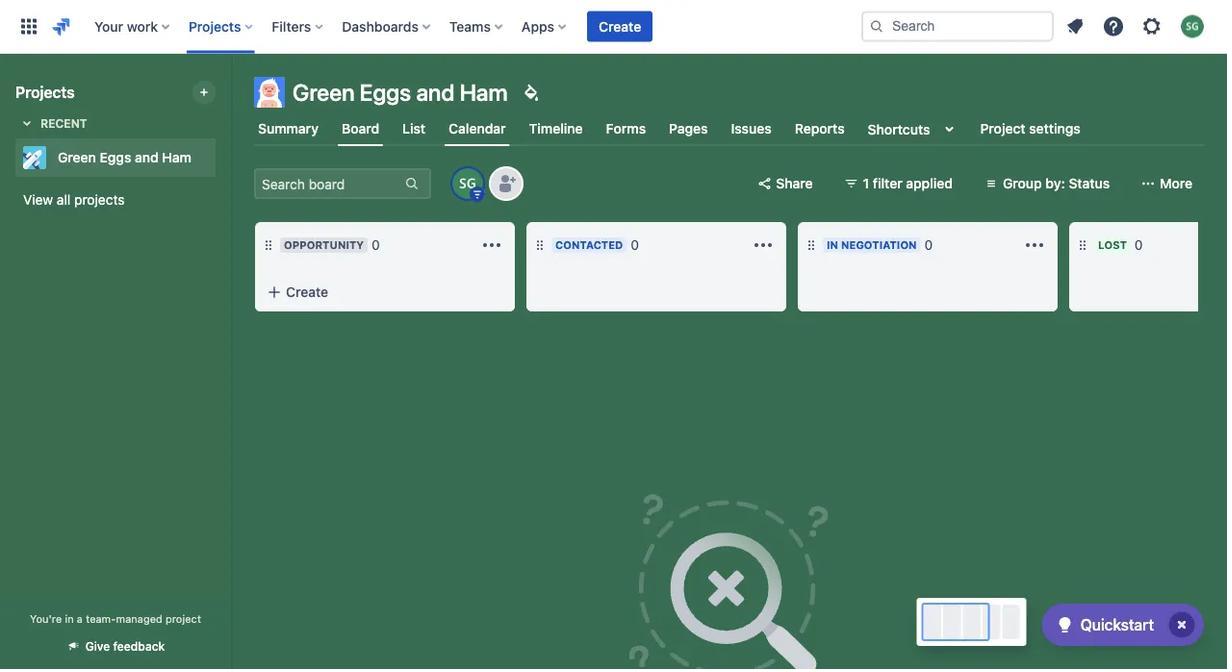 Task type: describe. For each thing, give the bounding box(es) containing it.
notifications image
[[1064, 15, 1087, 38]]

sam green image
[[452, 168, 483, 199]]

forms link
[[602, 112, 650, 146]]

banner containing your work
[[0, 0, 1227, 54]]

column actions menu image
[[480, 234, 503, 257]]

shortcuts button
[[864, 112, 965, 146]]

2 column actions menu image from the left
[[1023, 234, 1046, 257]]

status
[[1069, 176, 1110, 192]]

1 vertical spatial create
[[286, 284, 328, 300]]

create inside "primary" element
[[599, 18, 641, 34]]

in negotiation 0
[[827, 237, 933, 253]]

you're
[[30, 613, 62, 626]]

collapse recent projects image
[[15, 112, 39, 135]]

add people image
[[495, 172, 518, 195]]

contacted
[[555, 239, 623, 252]]

jira image
[[50, 15, 73, 38]]

view
[[23, 192, 53, 208]]

project settings
[[980, 121, 1081, 137]]

lost
[[1098, 239, 1127, 252]]

Search field
[[862, 11, 1054, 42]]

team-
[[86, 613, 116, 626]]

projects
[[74, 192, 125, 208]]

your profile and settings image
[[1181, 15, 1204, 38]]

give feedback button
[[55, 631, 176, 663]]

in
[[827, 239, 839, 252]]

pages
[[669, 121, 708, 137]]

apps button
[[516, 11, 574, 42]]

more button
[[1129, 168, 1204, 199]]

managed
[[116, 613, 162, 626]]

project settings link
[[977, 112, 1085, 146]]

dashboards
[[342, 18, 419, 34]]

projects button
[[183, 11, 260, 42]]

more
[[1160, 176, 1193, 192]]

give feedback
[[85, 641, 165, 654]]

applied
[[906, 176, 953, 192]]

in
[[65, 613, 74, 626]]

0 horizontal spatial and
[[135, 150, 159, 166]]

1 filter applied button
[[832, 168, 965, 199]]

list link
[[399, 112, 429, 146]]

feedback
[[113, 641, 165, 654]]

negotiation
[[841, 239, 917, 252]]

1 horizontal spatial eggs
[[360, 79, 411, 106]]

filters
[[272, 18, 311, 34]]

opportunity 0
[[284, 237, 380, 253]]

lost 0
[[1098, 237, 1143, 253]]

group by: status
[[1003, 176, 1110, 192]]

summary link
[[254, 112, 322, 146]]

issues
[[731, 121, 772, 137]]

dashboards button
[[336, 11, 438, 42]]

board
[[342, 121, 379, 137]]

forms
[[606, 121, 646, 137]]

share button
[[745, 168, 825, 199]]

settings image
[[1141, 15, 1164, 38]]

dismiss quickstart image
[[1167, 610, 1198, 641]]

view all projects
[[23, 192, 125, 208]]

your work
[[94, 18, 158, 34]]

create button inside "primary" element
[[587, 11, 653, 42]]

calendar link
[[445, 112, 510, 146]]

1 column actions menu image from the left
[[752, 234, 775, 257]]

green eggs and ham link
[[15, 139, 208, 177]]

1 horizontal spatial green eggs and ham
[[293, 79, 508, 106]]

1
[[863, 176, 869, 192]]

contacted 0
[[555, 237, 639, 253]]

view all projects link
[[15, 183, 216, 218]]

quickstart button
[[1042, 605, 1204, 647]]

all
[[57, 192, 71, 208]]

primary element
[[12, 0, 862, 53]]



Task type: locate. For each thing, give the bounding box(es) containing it.
create project image
[[196, 85, 212, 100]]

and
[[416, 79, 455, 106], [135, 150, 159, 166]]

issues link
[[727, 112, 776, 146]]

1 horizontal spatial create button
[[587, 11, 653, 42]]

green eggs and ham up view all projects link
[[58, 150, 192, 166]]

1 horizontal spatial green
[[293, 79, 355, 106]]

1 horizontal spatial projects
[[189, 18, 241, 34]]

tab list containing board
[[243, 112, 1216, 146]]

give
[[85, 641, 110, 654]]

filters button
[[266, 11, 330, 42]]

create down opportunity at left
[[286, 284, 328, 300]]

list
[[403, 121, 426, 137]]

0 vertical spatial and
[[416, 79, 455, 106]]

your
[[94, 18, 123, 34]]

apps
[[522, 18, 555, 34]]

0 vertical spatial green
[[293, 79, 355, 106]]

timeline
[[529, 121, 583, 137]]

column actions menu image down group
[[1023, 234, 1046, 257]]

column actions menu image
[[752, 234, 775, 257], [1023, 234, 1046, 257]]

timeline link
[[525, 112, 587, 146]]

help image
[[1102, 15, 1125, 38]]

1 horizontal spatial ham
[[460, 79, 508, 106]]

0 vertical spatial create button
[[587, 11, 653, 42]]

green eggs and ham
[[293, 79, 508, 106], [58, 150, 192, 166]]

0 for contacted 0
[[631, 237, 639, 253]]

tab list
[[243, 112, 1216, 146]]

eggs
[[360, 79, 411, 106], [100, 150, 131, 166]]

reports link
[[791, 112, 849, 146]]

you're in a team-managed project
[[30, 613, 201, 626]]

appswitcher icon image
[[17, 15, 40, 38]]

calendar
[[449, 121, 506, 137]]

a
[[77, 613, 83, 626]]

1 horizontal spatial create
[[599, 18, 641, 34]]

create button
[[587, 11, 653, 42], [255, 275, 515, 310]]

and up "list"
[[416, 79, 455, 106]]

search image
[[869, 19, 885, 34]]

0 horizontal spatial create button
[[255, 275, 515, 310]]

0 for opportunity 0
[[372, 237, 380, 253]]

work
[[127, 18, 158, 34]]

project
[[166, 613, 201, 626]]

0 horizontal spatial column actions menu image
[[752, 234, 775, 257]]

1 filter applied
[[863, 176, 953, 192]]

eggs inside green eggs and ham link
[[100, 150, 131, 166]]

teams button
[[444, 11, 510, 42]]

project
[[980, 121, 1026, 137]]

add to starred image
[[210, 146, 233, 169]]

reports
[[795, 121, 845, 137]]

green eggs and ham up "list"
[[293, 79, 508, 106]]

banner
[[0, 0, 1227, 54]]

create button right "apps" dropdown button
[[587, 11, 653, 42]]

quickstart
[[1081, 617, 1154, 635]]

create right "apps" dropdown button
[[599, 18, 641, 34]]

1 horizontal spatial and
[[416, 79, 455, 106]]

0 horizontal spatial ham
[[162, 150, 192, 166]]

1 vertical spatial projects
[[15, 83, 75, 102]]

eggs up view all projects link
[[100, 150, 131, 166]]

and up view all projects link
[[135, 150, 159, 166]]

0 right negotiation
[[925, 237, 933, 253]]

ham left the 'add to starred' image
[[162, 150, 192, 166]]

projects inside dropdown button
[[189, 18, 241, 34]]

your work button
[[89, 11, 177, 42]]

0 horizontal spatial projects
[[15, 83, 75, 102]]

shortcuts
[[868, 121, 930, 137]]

1 vertical spatial ham
[[162, 150, 192, 166]]

4 0 from the left
[[1135, 237, 1143, 253]]

1 vertical spatial eggs
[[100, 150, 131, 166]]

filter
[[873, 176, 903, 192]]

by:
[[1046, 176, 1065, 192]]

0 right opportunity at left
[[372, 237, 380, 253]]

0 vertical spatial green eggs and ham
[[293, 79, 508, 106]]

0 right lost
[[1135, 237, 1143, 253]]

check image
[[1054, 614, 1077, 637]]

1 0 from the left
[[372, 237, 380, 253]]

create
[[599, 18, 641, 34], [286, 284, 328, 300]]

0 horizontal spatial green eggs and ham
[[58, 150, 192, 166]]

create button down opportunity 0 on the top left of page
[[255, 275, 515, 310]]

0 vertical spatial projects
[[189, 18, 241, 34]]

1 vertical spatial green eggs and ham
[[58, 150, 192, 166]]

group
[[1003, 176, 1042, 192]]

0 horizontal spatial eggs
[[100, 150, 131, 166]]

projects up 'collapse recent projects' image
[[15, 83, 75, 102]]

column actions menu image down share popup button
[[752, 234, 775, 257]]

0 right contacted
[[631, 237, 639, 253]]

summary
[[258, 121, 319, 137]]

green down the recent
[[58, 150, 96, 166]]

ham up calendar at top left
[[460, 79, 508, 106]]

0
[[372, 237, 380, 253], [631, 237, 639, 253], [925, 237, 933, 253], [1135, 237, 1143, 253]]

ham
[[460, 79, 508, 106], [162, 150, 192, 166]]

jira image
[[50, 15, 73, 38]]

green
[[293, 79, 355, 106], [58, 150, 96, 166]]

0 for lost 0
[[1135, 237, 1143, 253]]

3 0 from the left
[[925, 237, 933, 253]]

0 horizontal spatial green
[[58, 150, 96, 166]]

projects
[[189, 18, 241, 34], [15, 83, 75, 102]]

projects up create project image
[[189, 18, 241, 34]]

pages link
[[665, 112, 712, 146]]

0 horizontal spatial create
[[286, 284, 328, 300]]

2 0 from the left
[[631, 237, 639, 253]]

1 vertical spatial and
[[135, 150, 159, 166]]

Search board text field
[[256, 170, 402, 197]]

1 vertical spatial green
[[58, 150, 96, 166]]

recent
[[40, 116, 87, 130]]

teams
[[449, 18, 491, 34]]

eggs up board
[[360, 79, 411, 106]]

settings
[[1029, 121, 1081, 137]]

1 vertical spatial create button
[[255, 275, 515, 310]]

sidebar navigation image
[[210, 77, 252, 116]]

share
[[776, 176, 813, 192]]

0 vertical spatial ham
[[460, 79, 508, 106]]

opportunity
[[284, 239, 364, 252]]

0 vertical spatial eggs
[[360, 79, 411, 106]]

0 vertical spatial create
[[599, 18, 641, 34]]

set background color image
[[519, 81, 543, 104]]

green up the summary
[[293, 79, 355, 106]]

1 horizontal spatial column actions menu image
[[1023, 234, 1046, 257]]



Task type: vqa. For each thing, say whether or not it's contained in the screenshot.
team inside the Send different types of forms to collect the right information for your team from stakeholders within your organization.
no



